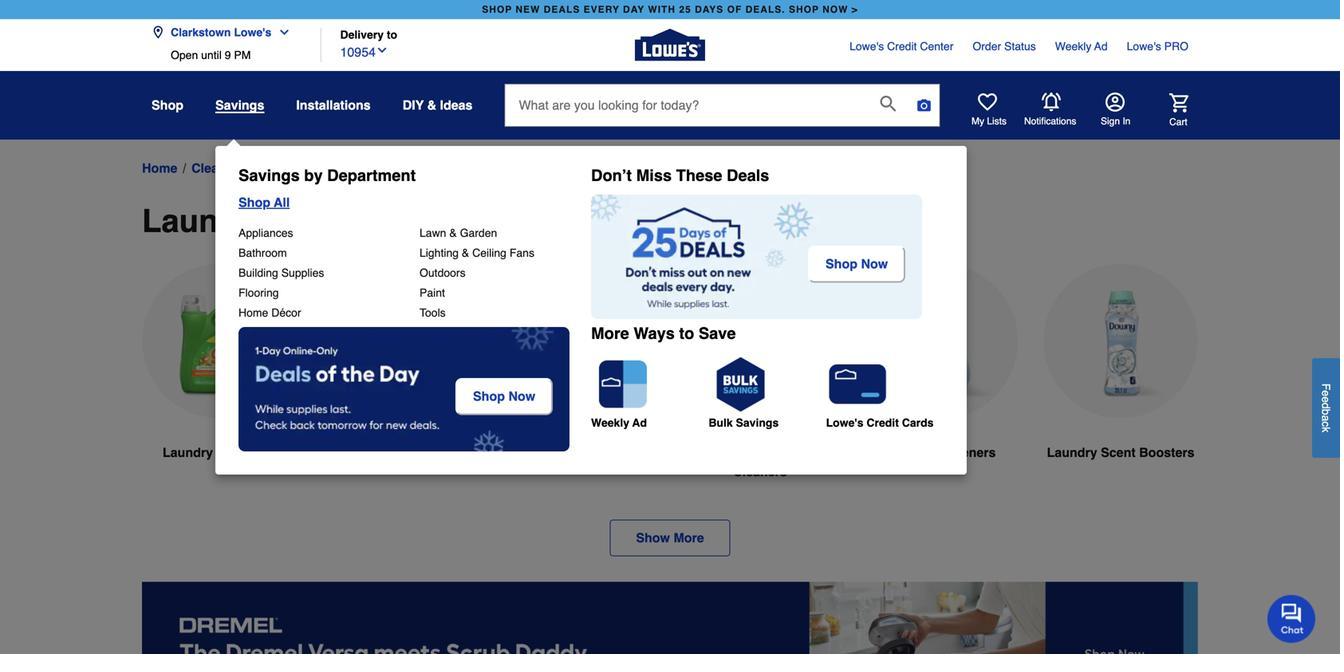 Task type: locate. For each thing, give the bounding box(es) containing it.
0 vertical spatial credit
[[887, 40, 917, 53]]

laundry detergent
[[163, 445, 276, 460]]

shop left new
[[482, 4, 512, 15]]

laundry supplies link
[[316, 159, 415, 178]]

savings for savings by department
[[238, 166, 300, 185]]

1 fabric from the left
[[349, 445, 388, 460]]

1 vertical spatial &
[[449, 227, 457, 239]]

order status
[[973, 40, 1036, 53]]

0 vertical spatial &
[[427, 98, 436, 112]]

0 horizontal spatial fabric
[[349, 445, 388, 460]]

green container of gain laundry detergent. image
[[142, 264, 297, 418]]

weekly ad up removers at the bottom
[[591, 416, 647, 429]]

white bottle of shout stain remover. image
[[503, 264, 657, 419]]

to left save
[[679, 324, 694, 343]]

supplies up décor
[[281, 266, 324, 279]]

savings right bulk
[[736, 416, 779, 429]]

home down flooring
[[238, 306, 268, 319]]

2 e from the top
[[1320, 397, 1332, 403]]

home left cleaning
[[142, 161, 177, 175]]

shop new deals every day with 25 days of deals. shop now > link
[[479, 0, 861, 19]]

lists
[[987, 116, 1007, 127]]

scent
[[1101, 445, 1136, 460]]

0 horizontal spatial to
[[387, 28, 397, 41]]

1 vertical spatial now
[[508, 389, 535, 404]]

25
[[679, 4, 691, 15]]

1 vertical spatial shop now
[[473, 389, 535, 404]]

shop all link
[[238, 195, 579, 211]]

1 horizontal spatial now
[[861, 256, 888, 271]]

lowe's home improvement logo image
[[635, 10, 705, 80]]

supplies up all
[[249, 161, 302, 175]]

chevron down image
[[376, 44, 388, 57]]

lawn & garden lighting & ceiling fans outdoors paint tools
[[420, 227, 534, 319]]

shop all
[[238, 195, 290, 210]]

0 vertical spatial shop now
[[826, 256, 888, 271]]

lowe's left pro
[[1127, 40, 1161, 53]]

center
[[920, 40, 953, 53]]

ad
[[1094, 40, 1108, 53], [632, 416, 647, 429]]

1 horizontal spatial weekly ad link
[[1055, 38, 1108, 54]]

0 horizontal spatial &
[[427, 98, 436, 112]]

flooring
[[238, 286, 279, 299]]

1 vertical spatial weekly
[[591, 416, 629, 429]]

1 horizontal spatial shop
[[789, 4, 819, 15]]

laundry supplies
[[316, 161, 415, 175], [142, 203, 410, 239]]

deals.
[[746, 4, 785, 15]]

shop inside shop all link
[[238, 195, 270, 210]]

0 vertical spatial home
[[142, 161, 177, 175]]

f e e d b a c k button
[[1312, 358, 1340, 458]]

credit left center
[[887, 40, 917, 53]]

bulk savings link
[[709, 353, 824, 429]]

lowe's inside "link"
[[850, 40, 884, 53]]

shop for shop now button to the right
[[826, 256, 857, 271]]

day
[[623, 4, 645, 15]]

sign in
[[1101, 116, 1131, 127]]

laundry left scent
[[1047, 445, 1097, 460]]

weekly ad icon. image
[[591, 353, 655, 416]]

notifications
[[1024, 116, 1076, 127]]

bulk savings icon. image
[[709, 353, 772, 416]]

1 horizontal spatial more
[[674, 530, 704, 545]]

building
[[238, 266, 278, 279]]

new
[[516, 4, 540, 15]]

0 vertical spatial laundry supplies
[[316, 161, 415, 175]]

cleaning
[[191, 161, 245, 175]]

1 horizontal spatial ad
[[1094, 40, 1108, 53]]

more right the show at the bottom of the page
[[674, 530, 704, 545]]

b
[[1320, 409, 1332, 415]]

laundry for green container of gain laundry detergent. image
[[163, 445, 213, 460]]

laundry down cleaning
[[142, 203, 268, 239]]

0 horizontal spatial shop now
[[473, 389, 535, 404]]

more left ways
[[591, 324, 629, 343]]

0 vertical spatial more
[[591, 324, 629, 343]]

lawn
[[420, 227, 446, 239]]

ad up removers at the bottom
[[632, 416, 647, 429]]

home
[[142, 161, 177, 175], [238, 306, 268, 319]]

clarkstown lowe's
[[171, 26, 271, 39]]

washing machine cleaners
[[707, 445, 814, 479]]

bulk
[[709, 416, 733, 429]]

of
[[727, 4, 742, 15]]

supplies inside 'link'
[[249, 161, 302, 175]]

lowe's up the pm
[[234, 26, 271, 39]]

10954 button
[[340, 41, 388, 62]]

bottle of downy laundry scent booster. image
[[1043, 264, 1198, 418]]

ad left lowe's pro link
[[1094, 40, 1108, 53]]

camera image
[[916, 97, 932, 113]]

1 e from the top
[[1320, 390, 1332, 397]]

0 horizontal spatial weekly ad
[[591, 416, 647, 429]]

now for shop now button to the right
[[861, 256, 888, 271]]

lowe's inside "link"
[[826, 416, 863, 429]]

0 horizontal spatial shop
[[482, 4, 512, 15]]

0 horizontal spatial shop now button
[[455, 378, 553, 415]]

clarkstown lowe's button
[[152, 16, 297, 49]]

2 fabric from the left
[[885, 445, 923, 460]]

building supplies link
[[238, 266, 324, 279]]

orange box of tide washing machine cleaner. image
[[683, 264, 838, 418]]

1 horizontal spatial home
[[238, 306, 268, 319]]

fabric left softeners
[[349, 445, 388, 460]]

& for lawn
[[449, 227, 457, 239]]

a
[[1320, 415, 1332, 421]]

0 horizontal spatial now
[[508, 389, 535, 404]]

lowe's for lowe's pro
[[1127, 40, 1161, 53]]

order
[[973, 40, 1001, 53]]

1 horizontal spatial fabric
[[885, 445, 923, 460]]

1 vertical spatial to
[[679, 324, 694, 343]]

lowe's pro
[[1127, 40, 1189, 53]]

now
[[861, 256, 888, 271], [508, 389, 535, 404]]

chat invite button image
[[1267, 594, 1316, 643]]

laundry left detergent
[[163, 445, 213, 460]]

supplies up shop all link
[[366, 161, 415, 175]]

savings
[[215, 98, 264, 112], [238, 166, 300, 185], [736, 416, 779, 429]]

None search field
[[504, 84, 940, 142]]

& right lawn
[[449, 227, 457, 239]]

2 vertical spatial &
[[462, 246, 469, 259]]

bathroom
[[238, 246, 287, 259]]

Search Query text field
[[505, 85, 867, 126]]

credit
[[887, 40, 917, 53], [867, 416, 899, 429]]

0 vertical spatial savings
[[215, 98, 264, 112]]

fabric softeners
[[349, 445, 450, 460]]

& inside button
[[427, 98, 436, 112]]

1 vertical spatial savings
[[238, 166, 300, 185]]

savings for savings
[[215, 98, 264, 112]]

credit inside "link"
[[887, 40, 917, 53]]

cleaning supplies link
[[191, 159, 302, 178]]

1 vertical spatial more
[[674, 530, 704, 545]]

e up b at bottom
[[1320, 397, 1332, 403]]

to up chevron down icon
[[387, 28, 397, 41]]

0 horizontal spatial home
[[142, 161, 177, 175]]

& down lawn & garden link
[[462, 246, 469, 259]]

laundry left 'stain'
[[505, 445, 555, 460]]

softeners
[[391, 445, 450, 460]]

shop left now
[[789, 4, 819, 15]]

shop now link
[[808, 246, 906, 283], [455, 378, 557, 415]]

weekly right status
[[1055, 40, 1092, 53]]

laundry supplies up bathroom link in the left of the page
[[142, 203, 410, 239]]

weekly ad link down ways
[[591, 353, 707, 429]]

cards
[[902, 416, 934, 429]]

fabric down cards
[[885, 445, 923, 460]]

lowe's down >
[[850, 40, 884, 53]]

paint
[[420, 286, 445, 299]]

1 vertical spatial shop now button
[[455, 378, 553, 415]]

my
[[972, 116, 984, 127]]

supplies inside the appliances bathroom building supplies flooring home décor
[[281, 266, 324, 279]]

to
[[387, 28, 397, 41], [679, 324, 694, 343]]

fabric fresheners link
[[863, 264, 1018, 501]]

1 shop from the left
[[482, 4, 512, 15]]

supplies down the savings by department
[[277, 203, 410, 239]]

0 vertical spatial weekly
[[1055, 40, 1092, 53]]

1 vertical spatial home
[[238, 306, 268, 319]]

blue bottle of downy fabric softener. image
[[322, 264, 477, 418]]

boosters
[[1139, 445, 1194, 460]]

washing machine cleaners link
[[683, 264, 838, 520]]

bathroom link
[[238, 246, 287, 259]]

shop for shop all link
[[238, 195, 270, 210]]

e up d
[[1320, 390, 1332, 397]]

1 horizontal spatial &
[[449, 227, 457, 239]]

shop now button
[[808, 246, 906, 283], [455, 378, 553, 415]]

ceiling
[[472, 246, 506, 259]]

status
[[1004, 40, 1036, 53]]

laundry scent boosters link
[[1043, 264, 1198, 501]]

2 vertical spatial savings
[[736, 416, 779, 429]]

0 vertical spatial shop now button
[[808, 246, 906, 283]]

pm
[[234, 49, 251, 61]]

& right diy at the left of page
[[427, 98, 436, 112]]

0 vertical spatial weekly ad
[[1055, 40, 1108, 53]]

0 horizontal spatial weekly
[[591, 416, 629, 429]]

0 vertical spatial weekly ad link
[[1055, 38, 1108, 54]]

1 horizontal spatial shop now link
[[808, 246, 906, 283]]

shop button
[[152, 91, 183, 120]]

0 vertical spatial now
[[861, 256, 888, 271]]

f
[[1320, 383, 1332, 390]]

1 vertical spatial credit
[[867, 416, 899, 429]]

these
[[676, 166, 722, 185]]

lowe's home improvement lists image
[[978, 93, 997, 112]]

diy
[[403, 98, 424, 112]]

all
[[274, 195, 290, 210]]

lowe's left cards
[[826, 416, 863, 429]]

credit left cards
[[867, 416, 899, 429]]

pro
[[1164, 40, 1189, 53]]

every
[[584, 4, 620, 15]]

lowe's credit center link
[[850, 38, 953, 54]]

1 horizontal spatial shop now
[[826, 256, 888, 271]]

home link
[[142, 159, 177, 178]]

1 vertical spatial shop now link
[[455, 378, 557, 415]]

weekly ad link right status
[[1055, 38, 1108, 54]]

laundry supplies up shop all link
[[316, 161, 415, 175]]

savings up shop all
[[238, 166, 300, 185]]

savings down the pm
[[215, 98, 264, 112]]

more
[[591, 324, 629, 343], [674, 530, 704, 545]]

weekly up removers at the bottom
[[591, 416, 629, 429]]

0 horizontal spatial weekly ad link
[[591, 353, 707, 429]]

weekly ad right status
[[1055, 40, 1108, 53]]

2 shop from the left
[[789, 4, 819, 15]]

credit inside "link"
[[867, 416, 899, 429]]

0 vertical spatial shop now link
[[808, 246, 906, 283]]

deals
[[727, 166, 769, 185]]

more inside button
[[674, 530, 704, 545]]

laundry
[[316, 161, 362, 175], [142, 203, 268, 239], [163, 445, 213, 460], [505, 445, 555, 460], [1047, 445, 1097, 460]]

k
[[1320, 427, 1332, 433]]

advertisement region
[[142, 582, 1198, 654]]

0 horizontal spatial ad
[[632, 416, 647, 429]]



Task type: vqa. For each thing, say whether or not it's contained in the screenshot.
4:
no



Task type: describe. For each thing, give the bounding box(es) containing it.
1 horizontal spatial weekly
[[1055, 40, 1092, 53]]

lowe's home improvement cart image
[[1169, 93, 1189, 112]]

25 days of deals. don't miss out on new deals every day. while supplies last. image
[[591, 195, 922, 319]]

appliances
[[238, 227, 293, 239]]

installations button
[[296, 91, 371, 120]]

1 vertical spatial weekly ad link
[[591, 353, 707, 429]]

stain
[[559, 445, 590, 460]]

lowe's credit center
[[850, 40, 953, 53]]

0 vertical spatial to
[[387, 28, 397, 41]]

shop now for the leftmost shop now link
[[473, 389, 535, 404]]

lawn & garden link
[[420, 227, 497, 239]]

in
[[1123, 116, 1131, 127]]

1 vertical spatial laundry supplies
[[142, 203, 410, 239]]

cart button
[[1147, 93, 1189, 128]]

f e e d b a c k
[[1320, 383, 1332, 433]]

blue spray bottle of febreze fabric freshener. image
[[863, 264, 1018, 419]]

cleaners
[[733, 464, 787, 479]]

shop for the left shop now button
[[473, 389, 505, 404]]

cart
[[1169, 116, 1187, 127]]

now
[[822, 4, 848, 15]]

diy & ideas
[[403, 98, 473, 112]]

a credit card icon. image
[[826, 353, 890, 416]]

removers
[[593, 445, 655, 460]]

my lists link
[[972, 93, 1007, 128]]

tools link
[[420, 306, 446, 319]]

washing
[[707, 445, 759, 460]]

appliances bathroom building supplies flooring home décor
[[238, 227, 324, 319]]

>
[[852, 4, 858, 15]]

more ways to save
[[591, 324, 736, 343]]

ideas
[[440, 98, 473, 112]]

1-day online-only deals of the day. while supplies last. image
[[238, 327, 570, 451]]

ways
[[634, 324, 675, 343]]

home décor link
[[238, 306, 301, 319]]

save
[[699, 324, 736, 343]]

show more
[[636, 530, 704, 545]]

fabric softeners link
[[322, 264, 477, 501]]

days
[[695, 4, 724, 15]]

location image
[[152, 26, 164, 39]]

lowe's inside button
[[234, 26, 271, 39]]

lowe's for lowe's credit center
[[850, 40, 884, 53]]

cleaning supplies
[[191, 161, 302, 175]]

fabric fresheners
[[885, 445, 996, 460]]

laundry scent boosters
[[1047, 445, 1194, 460]]

1 vertical spatial weekly ad
[[591, 416, 647, 429]]

deals
[[544, 4, 580, 15]]

open
[[171, 49, 198, 61]]

1 vertical spatial ad
[[632, 416, 647, 429]]

installations
[[296, 98, 371, 112]]

laundry stain removers link
[[503, 264, 657, 501]]

delivery
[[340, 28, 384, 41]]

1 horizontal spatial weekly ad
[[1055, 40, 1108, 53]]

miss
[[636, 166, 672, 185]]

clarkstown
[[171, 26, 231, 39]]

laundry down the installations button
[[316, 161, 362, 175]]

lighting
[[420, 246, 459, 259]]

shop now for shop now link to the right
[[826, 256, 888, 271]]

savings by department
[[238, 166, 416, 185]]

laundry for white bottle of shout stain remover. 'image'
[[505, 445, 555, 460]]

1 horizontal spatial to
[[679, 324, 694, 343]]

my lists
[[972, 116, 1007, 127]]

savings button
[[215, 97, 264, 113]]

outdoors link
[[420, 266, 466, 279]]

c
[[1320, 421, 1332, 427]]

with
[[648, 4, 676, 15]]

order status link
[[973, 38, 1036, 54]]

fans
[[510, 246, 534, 259]]

laundry for bottle of downy laundry scent booster. image
[[1047, 445, 1097, 460]]

search image
[[880, 96, 896, 112]]

0 horizontal spatial shop now link
[[455, 378, 557, 415]]

appliances link
[[238, 227, 293, 239]]

credit for center
[[887, 40, 917, 53]]

sign in button
[[1101, 93, 1131, 128]]

sign
[[1101, 116, 1120, 127]]

& for diy
[[427, 98, 436, 112]]

lowe's pro link
[[1127, 38, 1189, 54]]

décor
[[271, 306, 301, 319]]

paint link
[[420, 286, 445, 299]]

lowe's credit cards
[[826, 416, 934, 429]]

lowe's for lowe's credit cards
[[826, 416, 863, 429]]

detergent
[[217, 445, 276, 460]]

fabric for fabric fresheners
[[885, 445, 923, 460]]

lowe's home improvement notification center image
[[1042, 93, 1061, 112]]

flooring link
[[238, 286, 279, 299]]

bulk savings
[[709, 416, 779, 429]]

fabric for fabric softeners
[[349, 445, 388, 460]]

0 horizontal spatial more
[[591, 324, 629, 343]]

credit for cards
[[867, 416, 899, 429]]

0 vertical spatial ad
[[1094, 40, 1108, 53]]

1 horizontal spatial shop now button
[[808, 246, 906, 283]]

savings inside the bulk savings link
[[736, 416, 779, 429]]

lowe's home improvement account image
[[1106, 93, 1125, 112]]

laundry stain removers
[[505, 445, 655, 460]]

d
[[1320, 403, 1332, 409]]

garden
[[460, 227, 497, 239]]

delivery to
[[340, 28, 397, 41]]

outdoors
[[420, 266, 466, 279]]

2 horizontal spatial &
[[462, 246, 469, 259]]

tools
[[420, 306, 446, 319]]

don't miss these deals
[[591, 166, 769, 185]]

now for the left shop now button
[[508, 389, 535, 404]]

show more button
[[610, 520, 730, 556]]

diy & ideas button
[[403, 91, 473, 120]]

lowe's credit cards link
[[826, 353, 942, 429]]

home inside the appliances bathroom building supplies flooring home décor
[[238, 306, 268, 319]]

chevron down image
[[271, 26, 291, 39]]

open until 9 pm
[[171, 49, 251, 61]]



